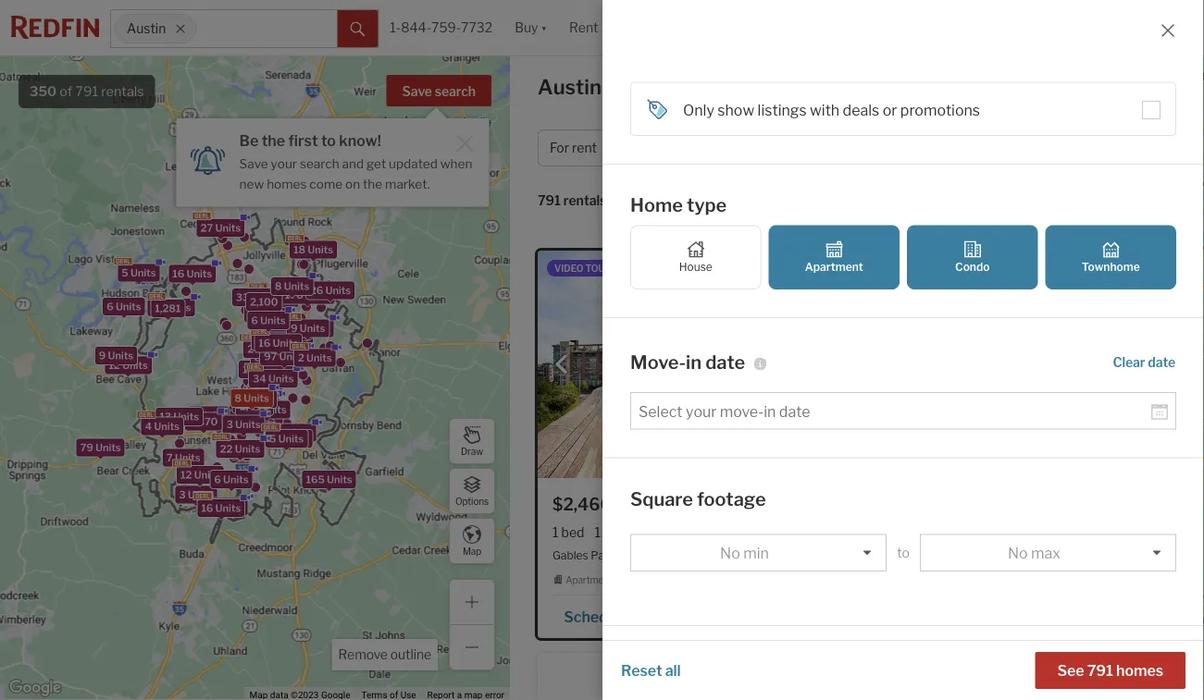 Task type: locate. For each thing, give the bounding box(es) containing it.
1 vertical spatial apartment
[[566, 575, 613, 586]]

2 horizontal spatial 791
[[1087, 662, 1113, 680]]

0 horizontal spatial tx
[[810, 549, 825, 562]]

0 horizontal spatial video
[[554, 263, 583, 274]]

16 units
[[173, 268, 212, 280], [259, 338, 298, 350], [247, 404, 287, 416], [201, 502, 241, 514]]

austin
[[127, 21, 166, 36], [538, 75, 602, 100]]

3 left 90 at the left of the page
[[179, 489, 186, 501]]

6 units up 90 units
[[214, 474, 249, 486]]

21 units down 176 units
[[291, 323, 330, 335]]

8 units
[[275, 280, 309, 293], [235, 392, 269, 404]]

the inside save your search and get updated when new homes come on the market.
[[363, 176, 382, 191]]

austin left the remove austin icon
[[127, 21, 166, 36]]

1 1 from the left
[[553, 525, 559, 541]]

1 (512) from the left
[[709, 608, 744, 626]]

2 video from the left
[[953, 263, 982, 274]]

no down 849
[[1008, 545, 1028, 563]]

date right the in
[[706, 351, 745, 374]]

0 horizontal spatial 27
[[201, 222, 213, 234]]

2 (512) from the left
[[1034, 608, 1069, 626]]

0 vertical spatial 21
[[291, 323, 302, 335]]

1 horizontal spatial 1 bath
[[942, 525, 978, 541]]

0 vertical spatial 27 units
[[201, 222, 241, 234]]

1 austin, from the left
[[772, 549, 808, 562]]

the right on
[[363, 176, 382, 191]]

0 horizontal spatial (512)
[[709, 608, 744, 626]]

6 up 90 units
[[214, 474, 221, 486]]

apartment
[[805, 261, 863, 274], [566, 575, 613, 586]]

623-
[[988, 525, 1018, 541]]

2 1 bath from the left
[[942, 525, 978, 541]]

to right 'first'
[[321, 131, 336, 149]]

0 vertical spatial 3 units
[[226, 419, 261, 431]]

(512) inside (512) 523-6388 link
[[709, 608, 744, 626]]

save search button
[[387, 75, 492, 106]]

| left 214
[[952, 549, 955, 562]]

1 | from the left
[[638, 549, 641, 562]]

0 horizontal spatial the
[[262, 131, 285, 149]]

sq
[[700, 525, 714, 541], [1046, 525, 1061, 541]]

tx left 78703
[[810, 549, 825, 562]]

no left min
[[720, 545, 740, 563]]

0 horizontal spatial 5 units
[[122, 267, 156, 279]]

request a tour
[[892, 608, 994, 626]]

remove
[[338, 647, 388, 663]]

2,400
[[240, 401, 270, 413]]

2 a from the left
[[954, 608, 962, 626]]

0 horizontal spatial 3
[[179, 489, 186, 501]]

tour down 791 rentals
[[585, 263, 612, 274]]

gables
[[553, 549, 588, 562]]

0 horizontal spatial 21
[[270, 433, 281, 445]]

save your search and get updated when new homes come on the market.
[[239, 156, 472, 191]]

7
[[167, 452, 173, 464]]

1 horizontal spatial austin
[[538, 75, 602, 100]]

austin, right way,
[[772, 549, 808, 562]]

townhome
[[1082, 261, 1140, 274]]

square
[[630, 488, 693, 511]]

0 horizontal spatial tour
[[585, 263, 612, 274]]

0 vertical spatial 791
[[75, 83, 98, 100]]

0 horizontal spatial 8 units
[[235, 392, 269, 404]]

3 up 22
[[226, 419, 233, 431]]

16 units up 97 units
[[259, 338, 298, 350]]

791
[[75, 83, 98, 100], [538, 193, 561, 209], [1087, 662, 1113, 680]]

1 no from the left
[[720, 545, 740, 563]]

1 horizontal spatial date
[[1148, 355, 1176, 371]]

austin,
[[772, 549, 808, 562], [1077, 549, 1113, 562]]

tx left 78704
[[1116, 549, 1131, 562]]

save up new
[[239, 156, 268, 171]]

$2,460+
[[553, 494, 621, 515]]

video down 791 rentals
[[554, 263, 583, 274]]

1 horizontal spatial 8 units
[[275, 280, 309, 293]]

0 horizontal spatial rentals
[[101, 83, 144, 100]]

homes down '0344'
[[1116, 662, 1164, 680]]

0 horizontal spatial 2 units
[[239, 393, 273, 405]]

2 tx from the left
[[1116, 549, 1131, 562]]

0 horizontal spatial 12
[[109, 360, 120, 372]]

(512) for (512) 265-0344
[[1034, 608, 1069, 626]]

1 horizontal spatial 12
[[181, 469, 192, 481]]

12 units down 7 units
[[181, 469, 220, 481]]

apartment down gables park tower
[[566, 575, 613, 586]]

0 horizontal spatial 6
[[107, 301, 114, 313]]

(512) left '523-'
[[709, 608, 744, 626]]

1 vertical spatial austin
[[538, 75, 602, 100]]

0 horizontal spatial austin
[[127, 21, 166, 36]]

0 horizontal spatial no
[[720, 545, 740, 563]]

(512) left 265-
[[1034, 608, 1069, 626]]

1 vertical spatial 6
[[251, 315, 258, 327]]

5
[[122, 267, 128, 279], [269, 433, 276, 445]]

a inside button
[[954, 608, 962, 626]]

0 horizontal spatial |
[[638, 549, 641, 562]]

3 units down 7 units
[[179, 489, 213, 501]]

Townhome checkbox
[[1045, 226, 1176, 290]]

1 horizontal spatial 791
[[538, 193, 561, 209]]

15
[[152, 302, 163, 314]]

16 units down '34 units'
[[247, 404, 287, 416]]

2,100
[[250, 296, 278, 308]]

18 units
[[294, 244, 333, 256]]

sq up max
[[1046, 525, 1061, 541]]

1 left bed
[[553, 525, 559, 541]]

1 vertical spatial 5
[[269, 433, 276, 445]]

show
[[718, 102, 755, 120]]

rentals right 'of'
[[101, 83, 144, 100]]

no for no min
[[720, 545, 740, 563]]

a inside button
[[632, 608, 640, 626]]

0 horizontal spatial 2
[[239, 393, 245, 405]]

165 units
[[306, 474, 352, 486]]

a right 'request'
[[954, 608, 962, 626]]

1 tour from the left
[[585, 263, 612, 274]]

ft for 623-849 sq ft
[[1063, 525, 1073, 541]]

tour right &
[[984, 263, 1010, 274]]

1 horizontal spatial save
[[402, 84, 432, 100]]

8 units up 11 units
[[275, 280, 309, 293]]

bath up 214
[[951, 525, 978, 541]]

the
[[262, 131, 285, 149], [363, 176, 382, 191]]

1 vertical spatial 6 units
[[251, 315, 286, 327]]

6 left 15 at the top left
[[107, 301, 114, 313]]

6 down 2,100 on the left
[[251, 315, 258, 327]]

search
[[435, 84, 476, 100], [300, 156, 339, 171]]

1 horizontal spatial 5 units
[[269, 433, 304, 445]]

2 tour from the left
[[965, 608, 994, 626]]

ft up rd,
[[1063, 525, 1073, 541]]

1 bath up "park"
[[595, 525, 631, 541]]

only show listings with deals or promotions
[[683, 102, 980, 120]]

1 vertical spatial 791
[[538, 193, 561, 209]]

video
[[554, 263, 583, 274], [953, 263, 982, 274]]

/mo
[[625, 494, 656, 515]]

save down 844-
[[402, 84, 432, 100]]

rentals down for rent button
[[564, 193, 607, 209]]

2 vertical spatial 791
[[1087, 662, 1113, 680]]

21 left 2,754
[[270, 433, 281, 445]]

video tour
[[554, 263, 612, 274]]

Apartment checkbox
[[769, 226, 900, 290]]

29
[[268, 332, 282, 344]]

photo of 111 sandra muraida way, austin, tx 78703 image
[[538, 251, 847, 479]]

0 vertical spatial 27
[[201, 222, 213, 234]]

save for save search
[[402, 84, 432, 100]]

8 units down 34
[[235, 392, 269, 404]]

4
[[145, 421, 152, 433]]

6388
[[782, 608, 822, 626]]

0 vertical spatial 8
[[275, 280, 282, 293]]

tour inside button
[[965, 608, 994, 626]]

request
[[892, 608, 951, 626]]

1 horizontal spatial 5
[[269, 433, 276, 445]]

1 horizontal spatial austin,
[[1077, 549, 1113, 562]]

0 horizontal spatial a
[[632, 608, 640, 626]]

bath for 656-907 sq ft
[[603, 525, 631, 541]]

2 units
[[298, 352, 332, 364], [239, 393, 273, 405]]

26
[[310, 285, 323, 297]]

0 horizontal spatial 12 units
[[109, 360, 148, 372]]

12 units up 4
[[109, 360, 148, 372]]

1 vertical spatial homes
[[1116, 662, 1164, 680]]

1 bath up 214
[[942, 525, 978, 541]]

3 units
[[226, 419, 261, 431], [179, 489, 213, 501]]

0 horizontal spatial 8
[[235, 392, 242, 404]]

2 vertical spatial 6
[[214, 474, 221, 486]]

sort : recommended
[[629, 193, 756, 209]]

home type
[[630, 194, 727, 217]]

apartment left the deal
[[805, 261, 863, 274]]

search up come
[[300, 156, 339, 171]]

0 horizontal spatial 3 units
[[179, 489, 213, 501]]

3 units down "14"
[[226, 419, 261, 431]]

1 vertical spatial 2
[[239, 393, 245, 405]]

22 units
[[220, 443, 260, 455]]

0 vertical spatial 6
[[107, 301, 114, 313]]

21 right "29"
[[291, 323, 302, 335]]

5 units down 2,400
[[269, 433, 304, 445]]

homes inside button
[[1116, 662, 1164, 680]]

2 bath from the left
[[951, 525, 978, 541]]

0 horizontal spatial to
[[321, 131, 336, 149]]

11
[[257, 293, 267, 305]]

know!
[[339, 131, 381, 149]]

austin, right rd,
[[1077, 549, 1113, 562]]

1 horizontal spatial search
[[435, 84, 476, 100]]

(512) inside "(512) 265-0344" link
[[1034, 608, 1069, 626]]

2 units down 29 units
[[298, 352, 332, 364]]

1 horizontal spatial apartment
[[805, 261, 863, 274]]

remove austin image
[[175, 23, 186, 34]]

video right &
[[953, 263, 982, 274]]

save inside save your search and get updated when new homes come on the market.
[[239, 156, 268, 171]]

0 horizontal spatial sq
[[700, 525, 714, 541]]

791 rentals
[[538, 193, 607, 209]]

1 right "beds"
[[942, 525, 948, 541]]

1 horizontal spatial no
[[1008, 545, 1028, 563]]

0 horizontal spatial ft
[[717, 525, 727, 541]]

or
[[883, 102, 897, 120]]

0 vertical spatial search
[[435, 84, 476, 100]]

1 horizontal spatial 3 units
[[226, 419, 261, 431]]

1 horizontal spatial homes
[[1116, 662, 1164, 680]]

come
[[309, 176, 343, 191]]

0 vertical spatial 6 units
[[107, 301, 141, 313]]

0344
[[1107, 608, 1147, 626]]

5 units up 15 at the top left
[[122, 267, 156, 279]]

350
[[30, 83, 57, 100]]

austin for austin rentals
[[538, 75, 602, 100]]

the right be
[[262, 131, 285, 149]]

austin up for rent
[[538, 75, 602, 100]]

1 tour from the left
[[643, 608, 672, 626]]

pets
[[630, 656, 671, 679]]

tour inside button
[[643, 608, 672, 626]]

1 vertical spatial 3 units
[[179, 489, 213, 501]]

2 1 from the left
[[595, 525, 601, 541]]

homes down your
[[267, 176, 307, 191]]

bath up "park"
[[603, 525, 631, 541]]

ft up muraida
[[717, 525, 727, 541]]

791 down for
[[538, 193, 561, 209]]

photo of 214 barton springs rd, austin, tx 78704 image
[[865, 251, 1174, 479]]

None search field
[[196, 10, 337, 47]]

759-
[[431, 20, 461, 36]]

park
[[591, 549, 615, 562]]

12 units down the 97
[[243, 364, 282, 376]]

0 horizontal spatial tour
[[643, 608, 672, 626]]

1 vertical spatial 8
[[235, 392, 242, 404]]

option group
[[630, 226, 1176, 290]]

12
[[109, 360, 120, 372], [243, 364, 254, 376], [181, 469, 192, 481]]

3
[[226, 419, 233, 431], [179, 489, 186, 501]]

1 horizontal spatial 21
[[291, 323, 302, 335]]

1 ft from the left
[[717, 525, 727, 541]]

sq right 907
[[700, 525, 714, 541]]

| left 111
[[638, 549, 641, 562]]

656-
[[641, 525, 672, 541]]

2 ft from the left
[[1063, 525, 1073, 541]]

791 right 'of'
[[75, 83, 98, 100]]

1 bath from the left
[[603, 525, 631, 541]]

0 horizontal spatial 5
[[122, 267, 128, 279]]

2 horizontal spatial 6 units
[[251, 315, 286, 327]]

2 units down 34
[[239, 393, 273, 405]]

reset all button
[[621, 653, 681, 690]]

1 up gables park tower
[[595, 525, 601, 541]]

1 1 bath from the left
[[595, 525, 631, 541]]

1 a from the left
[[632, 608, 640, 626]]

for rent button
[[538, 130, 633, 167]]

0 horizontal spatial apartment
[[566, 575, 613, 586]]

0 vertical spatial 2 units
[[298, 352, 332, 364]]

outline
[[390, 647, 431, 663]]

tour for request a tour
[[965, 608, 994, 626]]

1 vertical spatial 8 units
[[235, 392, 269, 404]]

rentals
[[101, 83, 144, 100], [564, 193, 607, 209]]

12 units
[[109, 360, 148, 372], [243, 364, 282, 376], [181, 469, 220, 481]]

and
[[342, 156, 364, 171]]

save
[[402, 84, 432, 100], [239, 156, 268, 171]]

6 units left 15 at the top left
[[107, 301, 141, 313]]

2 sq from the left
[[1046, 525, 1061, 541]]

(512)
[[709, 608, 744, 626], [1034, 608, 1069, 626]]

new
[[239, 176, 264, 191]]

1 horizontal spatial tour
[[984, 263, 1010, 274]]

21 units down 14 units
[[270, 433, 309, 445]]

0 horizontal spatial 27 units
[[201, 222, 241, 234]]

0 vertical spatial to
[[321, 131, 336, 149]]

save for save your search and get updated when new homes come on the market.
[[239, 156, 268, 171]]

a right the schedule at bottom
[[632, 608, 640, 626]]

1 sq from the left
[[700, 525, 714, 541]]

1 horizontal spatial a
[[954, 608, 962, 626]]

1 horizontal spatial video
[[953, 263, 982, 274]]

1 vertical spatial 21 units
[[270, 433, 309, 445]]

3d & video tour
[[929, 263, 1010, 274]]

1 vertical spatial to
[[897, 546, 910, 561]]

1 vertical spatial 27 units
[[247, 343, 288, 355]]

90 units
[[202, 501, 244, 513]]

move-in date
[[630, 351, 745, 374]]

2 austin, from the left
[[1077, 549, 1113, 562]]

a for schedule
[[632, 608, 640, 626]]

4 1 from the left
[[942, 525, 948, 541]]

sandra
[[661, 549, 698, 562]]

1 horizontal spatial 2 units
[[298, 352, 332, 364]]

1 horizontal spatial rentals
[[564, 193, 607, 209]]

0 vertical spatial apartment
[[805, 261, 863, 274]]

1 horizontal spatial ft
[[1063, 525, 1073, 541]]

tour up pets
[[643, 608, 672, 626]]

search down "759-"
[[435, 84, 476, 100]]

on
[[345, 176, 360, 191]]

6 units
[[107, 301, 141, 313], [251, 315, 286, 327], [214, 474, 249, 486]]

97
[[264, 351, 277, 363]]

(512) 265-0344
[[1034, 608, 1147, 626]]

6 units up "29"
[[251, 315, 286, 327]]

tour right 'request'
[[965, 608, 994, 626]]

791 right see
[[1087, 662, 1113, 680]]

Condo checkbox
[[907, 226, 1038, 290]]

1 horizontal spatial 3
[[226, 419, 233, 431]]

search inside the save search button
[[435, 84, 476, 100]]

max
[[1031, 545, 1061, 563]]

2 no from the left
[[1008, 545, 1028, 563]]

43 units
[[256, 336, 297, 348]]

be
[[239, 131, 259, 149]]

1 vertical spatial 27
[[247, 343, 260, 355]]

1 vertical spatial the
[[363, 176, 382, 191]]

map button
[[449, 518, 495, 565]]

2 horizontal spatial 6
[[251, 315, 258, 327]]

date right clear
[[1148, 355, 1176, 371]]

save inside button
[[402, 84, 432, 100]]

to down 0-1 beds
[[897, 546, 910, 561]]

1 left "beds"
[[893, 525, 899, 541]]

get
[[367, 156, 386, 171]]



Task type: vqa. For each thing, say whether or not it's contained in the screenshot.
Share listing element
no



Task type: describe. For each thing, give the bounding box(es) containing it.
656-907 sq ft
[[641, 525, 727, 541]]

7732
[[461, 20, 493, 36]]

recommended button
[[659, 192, 771, 210]]

of
[[60, 83, 72, 100]]

265-
[[1072, 608, 1107, 626]]

0-1 beds
[[879, 525, 932, 541]]

option group containing house
[[630, 226, 1176, 290]]

Select your move-in date text field
[[639, 403, 1151, 421]]

0 vertical spatial 5 units
[[122, 267, 156, 279]]

no max
[[1008, 545, 1061, 563]]

176
[[285, 289, 303, 301]]

97 units
[[264, 351, 305, 363]]

search inside save your search and get updated when new homes come on the market.
[[300, 156, 339, 171]]

1 vertical spatial 5 units
[[269, 433, 304, 445]]

523-
[[747, 608, 782, 626]]

condo
[[955, 261, 990, 274]]

1 bath for 0-1 beds
[[942, 525, 978, 541]]

listings
[[758, 102, 807, 120]]

29 units
[[268, 332, 309, 344]]

when
[[440, 156, 472, 171]]

1-844-759-7732 link
[[390, 20, 493, 36]]

square footage
[[630, 488, 766, 511]]

79 units
[[80, 442, 121, 454]]

1-844-759-7732
[[390, 20, 493, 36]]

1 horizontal spatial to
[[897, 546, 910, 561]]

3 1 from the left
[[893, 525, 899, 541]]

33 units
[[236, 292, 277, 304]]

google image
[[5, 677, 66, 701]]

623-849 sq ft
[[988, 525, 1073, 541]]

save search
[[402, 84, 476, 100]]

ft for 656-907 sq ft
[[717, 525, 727, 541]]

the catherine | 214 barton springs rd, austin, tx 78704
[[879, 549, 1169, 562]]

16 units down 22
[[201, 502, 241, 514]]

no for no max
[[1008, 545, 1028, 563]]

options button
[[449, 468, 495, 515]]

34 units
[[253, 373, 294, 385]]

$2,460+ /mo
[[553, 494, 656, 515]]

4 units
[[145, 421, 180, 433]]

reset all
[[621, 662, 681, 680]]

tour for schedule a tour
[[643, 608, 672, 626]]

photo of 164 hargraves dr, austin, tx 78737 image
[[865, 653, 1174, 701]]

remove outline
[[338, 647, 431, 663]]

barton
[[979, 549, 1014, 562]]

sq for 849
[[1046, 525, 1061, 541]]

0 vertical spatial 8 units
[[275, 280, 309, 293]]

for
[[550, 140, 569, 156]]

recommended
[[662, 193, 756, 209]]

map region
[[0, 31, 739, 701]]

remove outline button
[[332, 640, 438, 671]]

a for request
[[954, 608, 962, 626]]

schedule
[[564, 608, 629, 626]]

0 vertical spatial 2
[[298, 352, 304, 364]]

homes inside save your search and get updated when new homes come on the market.
[[267, 176, 307, 191]]

apartment inside checkbox
[[805, 261, 863, 274]]

to inside dialog
[[321, 131, 336, 149]]

map
[[463, 546, 481, 557]]

0 horizontal spatial date
[[706, 351, 745, 374]]

2 horizontal spatial 12 units
[[243, 364, 282, 376]]

(512) for (512) 523-6388
[[709, 608, 744, 626]]

springs
[[1016, 549, 1056, 562]]

clear date
[[1113, 355, 1176, 371]]

14
[[236, 398, 248, 410]]

1-
[[390, 20, 401, 36]]

deals
[[843, 102, 880, 120]]

849
[[1018, 525, 1044, 541]]

2,754
[[284, 427, 312, 439]]

2 horizontal spatial 12
[[243, 364, 254, 376]]

1 video from the left
[[554, 263, 583, 274]]

35
[[248, 308, 262, 320]]

request a tour button
[[879, 601, 1014, 629]]

sq for 907
[[700, 525, 714, 541]]

2 tour from the left
[[984, 263, 1010, 274]]

11 units
[[257, 293, 295, 305]]

35 units
[[248, 308, 289, 320]]

deal
[[881, 263, 907, 274]]

House checkbox
[[630, 226, 761, 290]]

844-
[[401, 20, 431, 36]]

schedule a tour
[[564, 608, 672, 626]]

:
[[656, 193, 659, 209]]

(512) 523-6388 link
[[691, 600, 832, 631]]

1 vertical spatial 21
[[270, 433, 281, 445]]

0 vertical spatial the
[[262, 131, 285, 149]]

all
[[665, 662, 681, 680]]

draw button
[[449, 418, 495, 465]]

1 bath for 1 bed
[[595, 525, 631, 541]]

0 vertical spatial 3
[[226, 419, 233, 431]]

0 horizontal spatial 6 units
[[107, 301, 141, 313]]

be the first to know! dialog
[[176, 107, 489, 207]]

18
[[294, 244, 306, 256]]

| 111 sandra muraida way, austin, tx 78703
[[638, 549, 863, 562]]

2,370
[[189, 416, 218, 428]]

clear date button
[[1112, 347, 1176, 378]]

13 units
[[160, 411, 199, 423]]

16 units up 15 units
[[173, 268, 212, 280]]

draw
[[461, 446, 483, 457]]

home
[[630, 194, 683, 217]]

34
[[253, 373, 266, 385]]

date inside button
[[1148, 355, 1176, 371]]

the
[[879, 549, 899, 562]]

austin for austin
[[127, 21, 166, 36]]

see 791 homes
[[1057, 662, 1164, 680]]

1 vertical spatial 3
[[179, 489, 186, 501]]

see 791 homes button
[[1035, 653, 1186, 690]]

0 horizontal spatial 791
[[75, 83, 98, 100]]

rentals
[[606, 75, 680, 100]]

rent
[[572, 140, 597, 156]]

1 vertical spatial rentals
[[564, 193, 607, 209]]

214
[[957, 549, 976, 562]]

43
[[256, 336, 269, 348]]

market.
[[385, 176, 430, 191]]

1 horizontal spatial 8
[[275, 280, 282, 293]]

catherine
[[902, 549, 953, 562]]

791 inside button
[[1087, 662, 1113, 680]]

0 vertical spatial 21 units
[[291, 323, 330, 335]]

1 horizontal spatial 12 units
[[181, 469, 220, 481]]

0 vertical spatial rentals
[[101, 83, 144, 100]]

1 tx from the left
[[810, 549, 825, 562]]

0 vertical spatial 5
[[122, 267, 128, 279]]

78703
[[828, 549, 863, 562]]

165
[[306, 474, 325, 486]]

176 units
[[285, 289, 331, 301]]

bath for 623-849 sq ft
[[951, 525, 978, 541]]

1,281
[[155, 302, 181, 314]]

79
[[80, 442, 93, 454]]

111
[[644, 549, 659, 562]]

beds
[[902, 525, 932, 541]]

see
[[1057, 662, 1084, 680]]

with
[[810, 102, 840, 120]]

previous button image
[[553, 356, 571, 374]]

2 vertical spatial 6 units
[[214, 474, 249, 486]]

1 horizontal spatial 27 units
[[247, 343, 288, 355]]

(512) 523-6388
[[709, 608, 822, 626]]

2 | from the left
[[952, 549, 955, 562]]

submit search image
[[350, 22, 365, 37]]



